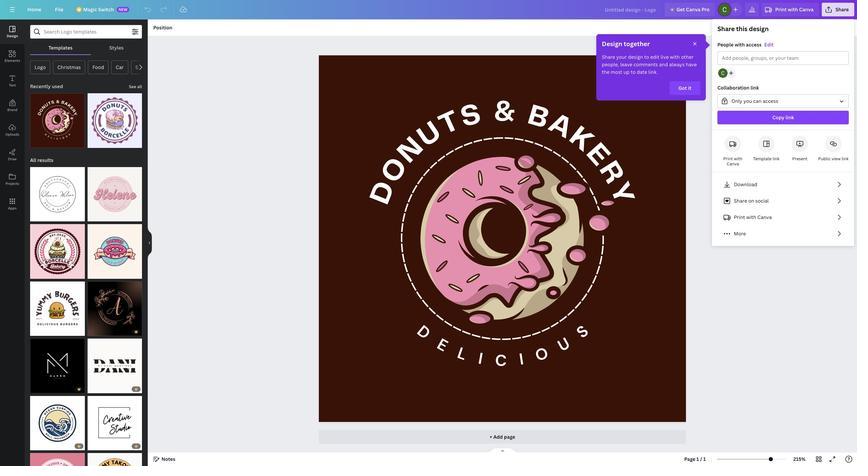 Task type: describe. For each thing, give the bounding box(es) containing it.
o u s
[[532, 321, 592, 367]]

design for your
[[628, 54, 643, 60]]

0 vertical spatial access
[[746, 41, 762, 48]]

share this design group
[[712, 25, 854, 130]]

uploads button
[[0, 118, 25, 143]]

n
[[394, 133, 429, 169]]

access inside button
[[763, 98, 778, 104]]

simple modern donuts and bakery badge logo group
[[87, 89, 142, 148]]

link for template link
[[773, 156, 780, 162]]

with inside the share your design to edit live with other people, leave comments and always have the most up to date link.
[[670, 54, 680, 60]]

1 horizontal spatial i
[[518, 349, 525, 370]]

share for share your design to edit live with other people, leave comments and always have the most up to date link.
[[602, 54, 615, 60]]

copy link
[[772, 114, 794, 121]]

blue and white circle surfing club logo group
[[30, 392, 85, 451]]

link.
[[648, 69, 658, 75]]

retro sweet cake and bakery badge logo group
[[30, 220, 85, 279]]

people with access edit
[[718, 41, 774, 48]]

pink and brown flat illustrative donuts & bakery food logo group
[[30, 89, 85, 148]]

share for share on social
[[734, 198, 747, 204]]

all
[[137, 84, 142, 90]]

y
[[605, 179, 638, 208]]

styles
[[109, 44, 124, 51]]

design button
[[0, 20, 25, 44]]

elements
[[5, 58, 20, 63]]

pro
[[702, 6, 710, 13]]

text button
[[0, 69, 25, 93]]

Search Logo templates search field
[[44, 25, 128, 38]]

home link
[[22, 3, 47, 16]]

1 inside rose gold elegant monogram floral circular logo group
[[91, 330, 93, 335]]

templates button
[[30, 41, 91, 54]]

simple modern donuts and bakery badge logo image
[[87, 93, 142, 148]]

share on social button
[[718, 194, 849, 208]]

magic switch
[[83, 6, 114, 13]]

got it
[[678, 85, 692, 91]]

black white modern handwritten square studio logo image
[[87, 396, 142, 451]]

rose gold elegant monogram floral circular logo group
[[87, 278, 142, 336]]

logo
[[35, 64, 46, 70]]

Add people, groups, or your team text field
[[722, 52, 844, 65]]

elements button
[[0, 44, 25, 69]]

cute colorful playful japanese food circle logo image
[[87, 454, 142, 467]]

l
[[454, 343, 469, 366]]

d for d e l
[[412, 321, 434, 344]]

pink and brown flat illustrative donuts & bakery food logo image
[[30, 93, 85, 148]]

brand
[[7, 107, 17, 112]]

design together
[[602, 40, 650, 48]]

share for share this design
[[718, 25, 735, 33]]

link for collaboration link
[[751, 85, 759, 91]]

Only you can access button
[[718, 94, 849, 108]]

main menu bar
[[0, 0, 857, 20]]

have
[[686, 61, 697, 68]]

ivory black luxury minimalist personal name logo group
[[87, 335, 142, 394]]

print with canva button
[[762, 3, 819, 16]]

on
[[748, 198, 754, 204]]

a
[[544, 109, 577, 144]]

download
[[734, 181, 757, 188]]

e inside d e l
[[433, 335, 451, 357]]

with inside button
[[746, 214, 756, 221]]

pink bold retro aesthetic makeup artist circle logo group
[[87, 163, 142, 222]]

most
[[611, 69, 622, 75]]

results
[[37, 157, 53, 163]]

cute simple circle arch burger restaurant food logo group
[[30, 278, 85, 336]]

page 1 / 1
[[684, 456, 706, 463]]

+
[[490, 434, 492, 441]]

white black m letter design business identity for digital design company logo image
[[30, 339, 85, 394]]

collaboration
[[718, 85, 750, 91]]

templates
[[48, 44, 73, 51]]

cute colorful playful japanese food circle logo group
[[87, 450, 142, 467]]

page
[[684, 456, 695, 463]]

you
[[744, 98, 752, 104]]

only you can access
[[732, 98, 778, 104]]

food button
[[88, 61, 109, 74]]

collaboration link
[[718, 85, 759, 91]]

used
[[52, 83, 63, 90]]

canva down social
[[758, 214, 772, 221]]

with inside share this design group
[[735, 41, 745, 48]]

side panel tab list
[[0, 20, 25, 217]]

elegant circle signature photography logo group
[[30, 163, 85, 222]]

hide image
[[147, 227, 152, 260]]

always
[[669, 61, 685, 68]]

projects
[[5, 181, 19, 186]]

other
[[681, 54, 694, 60]]

0 vertical spatial u
[[414, 118, 447, 153]]

draw button
[[0, 143, 25, 167]]

link right view
[[842, 156, 849, 162]]

notes button
[[151, 454, 178, 465]]

modern illustrative sweet donuts free logo group
[[87, 220, 142, 279]]

white black m letter design business identity for digital design company logo group
[[30, 335, 85, 394]]

s inside o u s
[[572, 321, 592, 343]]

link for copy link
[[786, 114, 794, 121]]

o for o
[[377, 154, 413, 188]]

food
[[92, 64, 104, 70]]

Design title text field
[[599, 3, 662, 16]]

0 horizontal spatial i
[[476, 349, 484, 370]]

2
[[98, 330, 101, 335]]

1 horizontal spatial 1
[[697, 456, 699, 463]]

magic
[[83, 6, 97, 13]]

file button
[[50, 3, 69, 16]]

edit button
[[764, 41, 774, 49]]

recently used
[[30, 83, 63, 90]]

it
[[688, 85, 692, 91]]

live
[[661, 54, 669, 60]]

b
[[525, 102, 552, 134]]

file
[[55, 6, 63, 13]]

r
[[594, 157, 628, 189]]

215% button
[[788, 454, 811, 465]]

print with canva inside button
[[734, 214, 772, 221]]

d e l
[[412, 321, 469, 366]]

template
[[753, 156, 772, 162]]

+ add page button
[[319, 431, 686, 444]]

page
[[504, 434, 515, 441]]

christmas
[[57, 64, 81, 70]]

recently
[[30, 83, 51, 90]]

print with canva inside dropdown button
[[775, 6, 814, 13]]

share your design to edit live with other people, leave comments and always have the most up to date link.
[[602, 54, 697, 75]]

print inside button
[[734, 214, 745, 221]]

can
[[753, 98, 762, 104]]

switch
[[98, 6, 114, 13]]



Task type: locate. For each thing, give the bounding box(es) containing it.
1 vertical spatial print
[[723, 156, 733, 162]]

share inside group
[[718, 25, 735, 33]]

projects button
[[0, 167, 25, 192]]

black white modern handwritten square studio logo group
[[87, 392, 142, 451]]

design inside button
[[7, 34, 18, 38]]

2 vertical spatial print
[[734, 214, 745, 221]]

2 horizontal spatial 1
[[703, 456, 706, 463]]

notes
[[162, 456, 175, 463]]

of
[[94, 330, 98, 335]]

link right template
[[773, 156, 780, 162]]

print inside dropdown button
[[775, 6, 787, 13]]

modern illustrative sweet donuts free logo image
[[87, 224, 142, 279]]

download button
[[718, 178, 849, 192]]

got
[[678, 85, 687, 91]]

1 vertical spatial design
[[602, 40, 622, 48]]

0 vertical spatial to
[[644, 54, 649, 60]]

0 vertical spatial s
[[458, 101, 484, 133]]

text
[[9, 83, 16, 88]]

get canva pro button
[[665, 3, 715, 16]]

design for design together
[[602, 40, 622, 48]]

canva left share dropdown button
[[799, 6, 814, 13]]

1 left /
[[697, 456, 699, 463]]

design for this
[[749, 25, 769, 33]]

share this design
[[718, 25, 769, 33]]

0 horizontal spatial u
[[414, 118, 447, 153]]

template link
[[753, 156, 780, 162]]

pink bold retro aesthetic makeup artist circle logo image
[[87, 167, 142, 222]]

link right the copy
[[786, 114, 794, 121]]

brand button
[[0, 93, 25, 118]]

share
[[836, 6, 849, 13], [718, 25, 735, 33], [602, 54, 615, 60], [734, 198, 747, 204]]

0 horizontal spatial to
[[631, 69, 636, 75]]

print with canva
[[775, 6, 814, 13], [723, 156, 743, 167], [734, 214, 772, 221]]

e
[[581, 139, 614, 172], [433, 335, 451, 357]]

design inside the share your design to edit live with other people, leave comments and always have the most up to date link.
[[628, 54, 643, 60]]

copy link button
[[718, 111, 849, 125]]

u
[[414, 118, 447, 153], [554, 334, 573, 357]]

design up "elements" button
[[7, 34, 18, 38]]

0 horizontal spatial e
[[433, 335, 451, 357]]

design up leave
[[628, 54, 643, 60]]

apps
[[8, 206, 17, 211]]

o inside o u s
[[532, 343, 551, 367]]

print
[[775, 6, 787, 13], [723, 156, 733, 162], [734, 214, 745, 221]]

0 vertical spatial print with canva
[[775, 6, 814, 13]]

with inside print with canva
[[734, 156, 743, 162]]

get
[[677, 6, 685, 13]]

canva inside dropdown button
[[799, 6, 814, 13]]

see all
[[129, 84, 142, 90]]

0 horizontal spatial design
[[628, 54, 643, 60]]

1 horizontal spatial e
[[581, 139, 614, 172]]

show pages image
[[486, 448, 519, 454]]

to up 'comments'
[[644, 54, 649, 60]]

1 vertical spatial s
[[572, 321, 592, 343]]

access left edit
[[746, 41, 762, 48]]

d for d
[[367, 178, 401, 208]]

list containing download
[[718, 178, 849, 241]]

blue and white circle surfing club logo image
[[30, 396, 85, 451]]

social
[[755, 198, 769, 204]]

design for design
[[7, 34, 18, 38]]

logo button
[[30, 61, 50, 74]]

comments
[[634, 61, 658, 68]]

&
[[494, 99, 516, 127]]

1 horizontal spatial u
[[554, 334, 573, 357]]

design up the your
[[602, 40, 622, 48]]

all
[[30, 157, 36, 163]]

to
[[644, 54, 649, 60], [631, 69, 636, 75]]

canva inside print with canva
[[727, 161, 739, 167]]

0 vertical spatial d
[[367, 178, 401, 208]]

0 horizontal spatial o
[[377, 154, 413, 188]]

see all button
[[128, 80, 143, 93]]

1 horizontal spatial print
[[734, 214, 745, 221]]

0 horizontal spatial design
[[7, 34, 18, 38]]

with
[[788, 6, 798, 13], [735, 41, 745, 48], [670, 54, 680, 60], [734, 156, 743, 162], [746, 214, 756, 221]]

u inside o u s
[[554, 334, 573, 357]]

s
[[458, 101, 484, 133], [572, 321, 592, 343]]

0 horizontal spatial s
[[458, 101, 484, 133]]

1 horizontal spatial design
[[602, 40, 622, 48]]

1 horizontal spatial access
[[763, 98, 778, 104]]

your
[[616, 54, 627, 60]]

k
[[565, 123, 598, 157]]

1 horizontal spatial s
[[572, 321, 592, 343]]

0 vertical spatial e
[[581, 139, 614, 172]]

position
[[153, 24, 172, 31]]

canva up download
[[727, 161, 739, 167]]

public view link
[[818, 156, 849, 162]]

1
[[91, 330, 93, 335], [697, 456, 699, 463], [703, 456, 706, 463]]

o
[[377, 154, 413, 188], [532, 343, 551, 367]]

the
[[602, 69, 610, 75]]

0 horizontal spatial print
[[723, 156, 733, 162]]

/
[[700, 456, 702, 463]]

share button
[[822, 3, 854, 16]]

1 vertical spatial print with canva
[[723, 156, 743, 167]]

list
[[718, 178, 849, 241]]

leave
[[620, 61, 632, 68]]

access right can
[[763, 98, 778, 104]]

1 vertical spatial design
[[628, 54, 643, 60]]

1 left of
[[91, 330, 93, 335]]

christmas button
[[53, 61, 85, 74]]

pink delicious and sweet cake business logo group
[[30, 450, 85, 467]]

edit
[[650, 54, 659, 60]]

1 horizontal spatial d
[[412, 321, 434, 344]]

1 horizontal spatial o
[[532, 343, 551, 367]]

1 vertical spatial e
[[433, 335, 451, 357]]

recently used button
[[29, 80, 64, 93]]

0 horizontal spatial access
[[746, 41, 762, 48]]

view
[[832, 156, 841, 162]]

more
[[734, 231, 746, 237]]

d inside d e l
[[412, 321, 434, 344]]

2 horizontal spatial print
[[775, 6, 787, 13]]

public
[[818, 156, 831, 162]]

1 vertical spatial u
[[554, 334, 573, 357]]

up
[[624, 69, 630, 75]]

cute simple circle arch burger restaurant food logo image
[[30, 282, 85, 336]]

print with canva button
[[718, 211, 849, 224]]

0 vertical spatial design
[[749, 25, 769, 33]]

215%
[[793, 456, 806, 463]]

1 right /
[[703, 456, 706, 463]]

design right this
[[749, 25, 769, 33]]

s
[[135, 64, 138, 70]]

2 vertical spatial print with canva
[[734, 214, 772, 221]]

to right up
[[631, 69, 636, 75]]

1 horizontal spatial design
[[749, 25, 769, 33]]

s button
[[131, 61, 143, 74]]

got it button
[[670, 81, 700, 95]]

present
[[792, 156, 808, 162]]

design inside group
[[749, 25, 769, 33]]

c
[[495, 351, 507, 372]]

1 of 2
[[91, 330, 101, 335]]

0 horizontal spatial 1
[[91, 330, 93, 335]]

share inside button
[[734, 198, 747, 204]]

share for share
[[836, 6, 849, 13]]

1 vertical spatial to
[[631, 69, 636, 75]]

apps button
[[0, 192, 25, 217]]

share on social
[[734, 198, 769, 204]]

canva left pro
[[686, 6, 701, 13]]

all results
[[30, 157, 53, 163]]

elegant circle signature photography logo image
[[30, 167, 85, 222]]

i right l
[[476, 349, 484, 370]]

position button
[[151, 22, 175, 33]]

o for o u s
[[532, 343, 551, 367]]

0 vertical spatial design
[[7, 34, 18, 38]]

home
[[27, 6, 41, 13]]

share inside the share your design to edit live with other people, leave comments and always have the most up to date link.
[[602, 54, 615, 60]]

car
[[116, 64, 124, 70]]

0 horizontal spatial d
[[367, 178, 401, 208]]

this
[[736, 25, 748, 33]]

share inside dropdown button
[[836, 6, 849, 13]]

print inside print with canva
[[723, 156, 733, 162]]

get canva pro
[[677, 6, 710, 13]]

1 vertical spatial d
[[412, 321, 434, 344]]

together
[[624, 40, 650, 48]]

link up the only you can access
[[751, 85, 759, 91]]

uploads
[[5, 132, 19, 137]]

retro sweet cake and bakery badge logo image
[[30, 224, 85, 279]]

only
[[732, 98, 742, 104]]

draw
[[8, 157, 17, 162]]

see
[[129, 84, 136, 90]]

0 vertical spatial o
[[377, 154, 413, 188]]

pink delicious and sweet cake business logo image
[[30, 454, 85, 467]]

0 vertical spatial print
[[775, 6, 787, 13]]

canva
[[686, 6, 701, 13], [799, 6, 814, 13], [727, 161, 739, 167], [758, 214, 772, 221]]

1 horizontal spatial to
[[644, 54, 649, 60]]

1 vertical spatial access
[[763, 98, 778, 104]]

new
[[119, 7, 127, 12]]

add
[[493, 434, 503, 441]]

i right c
[[518, 349, 525, 370]]

link inside button
[[786, 114, 794, 121]]

with inside dropdown button
[[788, 6, 798, 13]]

more button
[[718, 227, 849, 241]]

design
[[7, 34, 18, 38], [602, 40, 622, 48]]

1 vertical spatial o
[[532, 343, 551, 367]]

link
[[751, 85, 759, 91], [786, 114, 794, 121], [773, 156, 780, 162], [842, 156, 849, 162]]



Task type: vqa. For each thing, say whether or not it's contained in the screenshot.
Or
no



